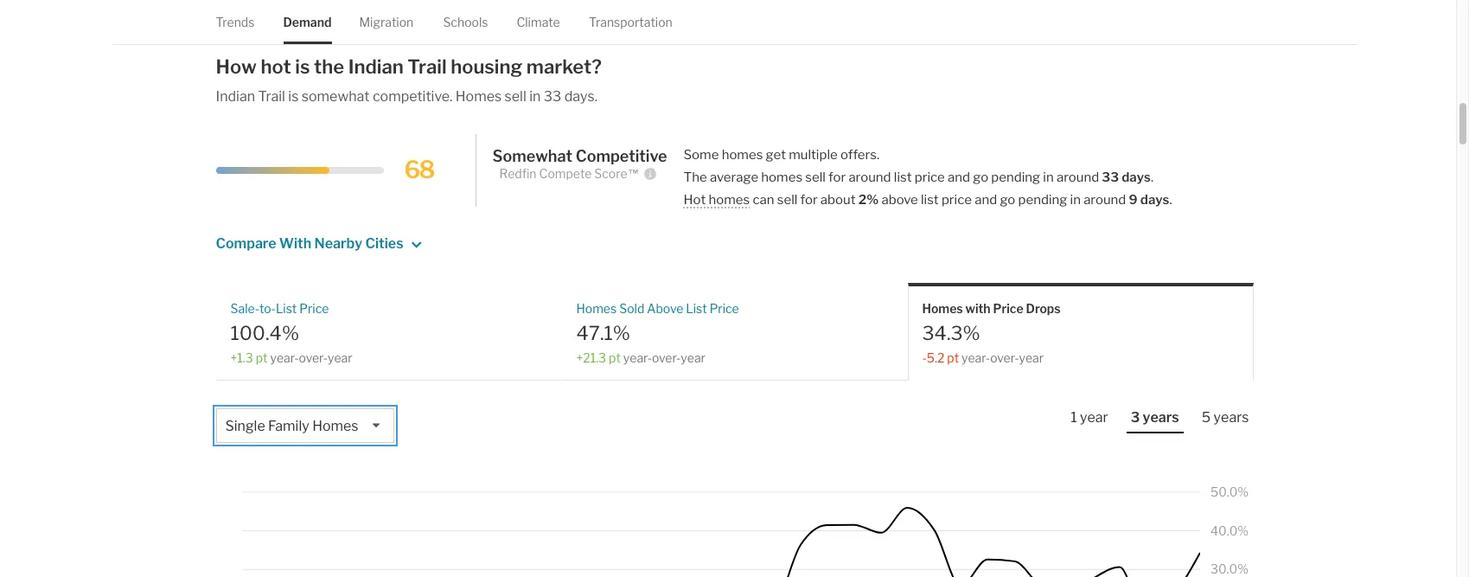Task type: locate. For each thing, give the bounding box(es) containing it.
0 horizontal spatial year-
[[270, 350, 299, 365]]

3 pt from the left
[[948, 350, 959, 365]]

1 horizontal spatial in
[[1044, 169, 1054, 185]]

0 vertical spatial in
[[530, 88, 541, 104]]

0 horizontal spatial price
[[300, 301, 329, 315]]

about
[[821, 192, 856, 207]]

price right with
[[994, 301, 1024, 315]]

1 horizontal spatial trail
[[408, 55, 447, 77]]

0 horizontal spatial sell
[[505, 88, 527, 104]]

3 year- from the left
[[962, 350, 991, 365]]

is left the
[[295, 55, 310, 77]]

1 vertical spatial pending
[[1019, 192, 1068, 207]]

demand
[[283, 15, 332, 29]]

some
[[684, 147, 719, 162]]

1 vertical spatial days
[[1141, 192, 1170, 207]]

33
[[544, 88, 562, 104], [1102, 169, 1120, 185]]

1 year button
[[1067, 409, 1113, 432]]

1 vertical spatial and
[[975, 192, 998, 207]]

1 horizontal spatial .
[[1170, 192, 1173, 207]]

0 horizontal spatial and
[[948, 169, 971, 185]]

days
[[1122, 169, 1151, 185], [1141, 192, 1170, 207]]

cities
[[365, 235, 404, 252]]

homes up 34.3%
[[923, 301, 963, 315]]

list right above
[[921, 192, 939, 207]]

1 horizontal spatial years
[[1214, 409, 1250, 426]]

year up "single family homes"
[[328, 350, 353, 365]]

1 horizontal spatial and
[[975, 192, 998, 207]]

2 horizontal spatial year-
[[962, 350, 991, 365]]

2 over- from the left
[[652, 350, 681, 365]]

1 horizontal spatial price
[[710, 301, 739, 315]]

transportation link
[[589, 0, 673, 44]]

2 vertical spatial homes
[[709, 192, 750, 207]]

list
[[894, 169, 912, 185], [921, 192, 939, 207]]

pt
[[256, 350, 268, 365], [609, 350, 621, 365], [948, 350, 959, 365]]

year- down 47.1%
[[624, 350, 652, 365]]

1 horizontal spatial indian
[[348, 55, 404, 77]]

homes down housing
[[456, 88, 502, 104]]

list
[[276, 301, 297, 315], [686, 301, 707, 315]]

1 vertical spatial in
[[1044, 169, 1054, 185]]

trends
[[216, 15, 255, 29]]

price right above in the bottom left of the page
[[710, 301, 739, 315]]

1 vertical spatial sell
[[806, 169, 826, 185]]

is
[[295, 55, 310, 77], [288, 88, 299, 104]]

0 vertical spatial for
[[829, 169, 846, 185]]

1 pt from the left
[[256, 350, 268, 365]]

0 horizontal spatial go
[[973, 169, 989, 185]]

sell
[[505, 88, 527, 104], [806, 169, 826, 185], [778, 192, 798, 207]]

pending
[[992, 169, 1041, 185], [1019, 192, 1068, 207]]

1 vertical spatial trail
[[258, 88, 285, 104]]

0 horizontal spatial in
[[530, 88, 541, 104]]

0 vertical spatial go
[[973, 169, 989, 185]]

above
[[647, 301, 684, 315]]

can
[[753, 192, 775, 207]]

is down hot
[[288, 88, 299, 104]]

sell down housing
[[505, 88, 527, 104]]

0 horizontal spatial .
[[1151, 169, 1154, 185]]

2 horizontal spatial in
[[1071, 192, 1081, 207]]

list inside homes sold above list price 47.1% +21.3 pt year-over-year
[[686, 301, 707, 315]]

over- inside homes sold above list price 47.1% +21.3 pt year-over-year
[[652, 350, 681, 365]]

over- down above in the bottom left of the page
[[652, 350, 681, 365]]

year down above in the bottom left of the page
[[681, 350, 706, 365]]

go
[[973, 169, 989, 185], [1000, 192, 1016, 207]]

0 horizontal spatial 33
[[544, 88, 562, 104]]

2 year- from the left
[[624, 350, 652, 365]]

indian down how
[[216, 88, 255, 104]]

1 horizontal spatial year-
[[624, 350, 652, 365]]

how hot is the indian trail housing market?
[[216, 55, 602, 77]]

0 vertical spatial sell
[[505, 88, 527, 104]]

0 horizontal spatial list
[[276, 301, 297, 315]]

33 inside some homes get multiple offers. the average homes  sell for around list price and  go pending in around 33 days . hot homes can  sell for about 2% above list price and  go pending in around 9 days .
[[1102, 169, 1120, 185]]

year right 1
[[1081, 409, 1109, 426]]

year- inside "homes with price drops 34.3% -5.2 pt year-over-year"
[[962, 350, 991, 365]]

5
[[1202, 409, 1211, 426]]

list up above
[[894, 169, 912, 185]]

1 vertical spatial .
[[1170, 192, 1173, 207]]

year- down 100.4%
[[270, 350, 299, 365]]

price inside the sale-to-list price 100.4% +1.3 pt year-over-year
[[300, 301, 329, 315]]

1 price from the left
[[300, 301, 329, 315]]

for up about
[[829, 169, 846, 185]]

pt right +21.3
[[609, 350, 621, 365]]

indian
[[348, 55, 404, 77], [216, 88, 255, 104]]

0 horizontal spatial indian
[[216, 88, 255, 104]]

compare
[[216, 235, 276, 252]]

nearby
[[315, 235, 363, 252]]

homes with price drops 34.3% -5.2 pt year-over-year
[[923, 301, 1061, 365]]

price
[[915, 169, 945, 185], [942, 192, 972, 207]]

indian up "indian trail is somewhat competitive. homes sell in 33 days." on the top of page
[[348, 55, 404, 77]]

1 vertical spatial price
[[942, 192, 972, 207]]

homes down average
[[709, 192, 750, 207]]

list right above in the bottom left of the page
[[686, 301, 707, 315]]

with
[[279, 235, 312, 252]]

list up 100.4%
[[276, 301, 297, 315]]

for
[[829, 169, 846, 185], [801, 192, 818, 207]]

homes up 47.1%
[[577, 301, 617, 315]]

for left about
[[801, 192, 818, 207]]

1 horizontal spatial sell
[[778, 192, 798, 207]]

1 list from the left
[[276, 301, 297, 315]]

2 years from the left
[[1214, 409, 1250, 426]]

0 horizontal spatial for
[[801, 192, 818, 207]]

1 horizontal spatial go
[[1000, 192, 1016, 207]]

2 list from the left
[[686, 301, 707, 315]]

price right to-
[[300, 301, 329, 315]]

0 horizontal spatial list
[[894, 169, 912, 185]]

homes down get
[[762, 169, 803, 185]]

trail
[[408, 55, 447, 77], [258, 88, 285, 104]]

price right above
[[942, 192, 972, 207]]

1 vertical spatial for
[[801, 192, 818, 207]]

price
[[300, 301, 329, 315], [710, 301, 739, 315], [994, 301, 1024, 315]]

1 vertical spatial 33
[[1102, 169, 1120, 185]]

year inside "homes with price drops 34.3% -5.2 pt year-over-year"
[[1020, 350, 1044, 365]]

years right 3
[[1143, 409, 1180, 426]]

2 price from the left
[[710, 301, 739, 315]]

and
[[948, 169, 971, 185], [975, 192, 998, 207]]

over- for 47.1%
[[652, 350, 681, 365]]

2 horizontal spatial over-
[[991, 350, 1020, 365]]

.
[[1151, 169, 1154, 185], [1170, 192, 1173, 207]]

days right 9
[[1141, 192, 1170, 207]]

year- inside homes sold above list price 47.1% +21.3 pt year-over-year
[[624, 350, 652, 365]]

1 horizontal spatial pt
[[609, 350, 621, 365]]

1 vertical spatial is
[[288, 88, 299, 104]]

price up above
[[915, 169, 945, 185]]

2 pt from the left
[[609, 350, 621, 365]]

homes right the family
[[312, 418, 359, 435]]

year-
[[270, 350, 299, 365], [624, 350, 652, 365], [962, 350, 991, 365]]

over-
[[299, 350, 328, 365], [652, 350, 681, 365], [991, 350, 1020, 365]]

0 vertical spatial 33
[[544, 88, 562, 104]]

47.1%
[[577, 322, 631, 344]]

2 horizontal spatial pt
[[948, 350, 959, 365]]

homes
[[456, 88, 502, 104], [577, 301, 617, 315], [923, 301, 963, 315], [312, 418, 359, 435]]

sell right can
[[778, 192, 798, 207]]

sell down multiple
[[806, 169, 826, 185]]

1 years from the left
[[1143, 409, 1180, 426]]

pt for -
[[948, 350, 959, 365]]

over- down 100.4%
[[299, 350, 328, 365]]

0 horizontal spatial pt
[[256, 350, 268, 365]]

days.
[[565, 88, 598, 104]]

pt inside homes sold above list price 47.1% +21.3 pt year-over-year
[[609, 350, 621, 365]]

trail up competitive.
[[408, 55, 447, 77]]

2 vertical spatial sell
[[778, 192, 798, 207]]

pt right "5.2"
[[948, 350, 959, 365]]

pt right "+1.3"
[[256, 350, 268, 365]]

2 horizontal spatial price
[[994, 301, 1024, 315]]

homes inside homes sold above list price 47.1% +21.3 pt year-over-year
[[577, 301, 617, 315]]

1 horizontal spatial list
[[686, 301, 707, 315]]

2 horizontal spatial sell
[[806, 169, 826, 185]]

transportation
[[589, 15, 673, 29]]

days up 9
[[1122, 169, 1151, 185]]

1 vertical spatial indian
[[216, 88, 255, 104]]

3 years
[[1131, 409, 1180, 426]]

years
[[1143, 409, 1180, 426], [1214, 409, 1250, 426]]

1 year- from the left
[[270, 350, 299, 365]]

0 vertical spatial and
[[948, 169, 971, 185]]

trail down hot
[[258, 88, 285, 104]]

1 horizontal spatial over-
[[652, 350, 681, 365]]

sale-to-list price 100.4% +1.3 pt year-over-year
[[231, 301, 353, 365]]

the
[[314, 55, 344, 77]]

0 vertical spatial is
[[295, 55, 310, 77]]

years for 5 years
[[1214, 409, 1250, 426]]

over- down with
[[991, 350, 1020, 365]]

0 horizontal spatial over-
[[299, 350, 328, 365]]

some homes get multiple offers. the average homes  sell for around list price and  go pending in around 33 days . hot homes can  sell for about 2% above list price and  go pending in around 9 days .
[[684, 147, 1173, 207]]

indian trail is somewhat competitive. homes sell in 33 days.
[[216, 88, 598, 104]]

0 vertical spatial price
[[915, 169, 945, 185]]

3 years button
[[1127, 409, 1184, 434]]

years right 5
[[1214, 409, 1250, 426]]

0 horizontal spatial trail
[[258, 88, 285, 104]]

5 years button
[[1198, 409, 1254, 432]]

over- inside "homes with price drops 34.3% -5.2 pt year-over-year"
[[991, 350, 1020, 365]]

year
[[328, 350, 353, 365], [681, 350, 706, 365], [1020, 350, 1044, 365], [1081, 409, 1109, 426]]

year down 'drops'
[[1020, 350, 1044, 365]]

3 over- from the left
[[991, 350, 1020, 365]]

2%
[[859, 192, 879, 207]]

3 price from the left
[[994, 301, 1024, 315]]

pt inside "homes with price drops 34.3% -5.2 pt year-over-year"
[[948, 350, 959, 365]]

year- down 34.3%
[[962, 350, 991, 365]]

0 horizontal spatial years
[[1143, 409, 1180, 426]]

homes
[[722, 147, 763, 162], [762, 169, 803, 185], [709, 192, 750, 207]]

1 over- from the left
[[299, 350, 328, 365]]

in
[[530, 88, 541, 104], [1044, 169, 1054, 185], [1071, 192, 1081, 207]]

price inside homes sold above list price 47.1% +21.3 pt year-over-year
[[710, 301, 739, 315]]

somewhat competitive
[[493, 147, 667, 165]]

how
[[216, 55, 257, 77]]

list inside the sale-to-list price 100.4% +1.3 pt year-over-year
[[276, 301, 297, 315]]

0 vertical spatial .
[[1151, 169, 1154, 185]]

homes up average
[[722, 147, 763, 162]]

around
[[849, 169, 892, 185], [1057, 169, 1100, 185], [1084, 192, 1127, 207]]

0 vertical spatial trail
[[408, 55, 447, 77]]

climate link
[[517, 0, 560, 44]]

offers.
[[841, 147, 880, 162]]

multiple
[[789, 147, 838, 162]]

1 horizontal spatial list
[[921, 192, 939, 207]]

1 horizontal spatial 33
[[1102, 169, 1120, 185]]

the
[[684, 169, 707, 185]]



Task type: vqa. For each thing, say whether or not it's contained in the screenshot.


Task type: describe. For each thing, give the bounding box(es) containing it.
compare with nearby cities
[[216, 235, 404, 252]]

compete
[[539, 166, 592, 180]]

year- for 47.1%
[[624, 350, 652, 365]]

pt for 47.1%
[[609, 350, 621, 365]]

climate
[[517, 15, 560, 29]]

trends link
[[216, 0, 255, 44]]

year inside homes sold above list price 47.1% +21.3 pt year-over-year
[[681, 350, 706, 365]]

5.2
[[927, 350, 945, 365]]

demand link
[[283, 0, 332, 44]]

0 vertical spatial pending
[[992, 169, 1041, 185]]

get
[[766, 147, 786, 162]]

redfin compete score ™
[[500, 166, 640, 180]]

with
[[966, 301, 991, 315]]

over- inside the sale-to-list price 100.4% +1.3 pt year-over-year
[[299, 350, 328, 365]]

schools
[[443, 15, 488, 29]]

somewhat
[[302, 88, 370, 104]]

redfin
[[500, 166, 537, 180]]

is for somewhat
[[288, 88, 299, 104]]

68
[[404, 155, 434, 184]]

to-
[[259, 301, 276, 315]]

drops
[[1026, 301, 1061, 315]]

competitive.
[[373, 88, 453, 104]]

+21.3
[[577, 350, 607, 365]]

0 vertical spatial homes
[[722, 147, 763, 162]]

market?
[[527, 55, 602, 77]]

single
[[225, 418, 265, 435]]

pt inside the sale-to-list price 100.4% +1.3 pt year-over-year
[[256, 350, 268, 365]]

sold
[[620, 301, 645, 315]]

9
[[1129, 192, 1138, 207]]

1
[[1071, 409, 1078, 426]]

family
[[268, 418, 309, 435]]

-
[[923, 350, 927, 365]]

above
[[882, 192, 919, 207]]

year inside the sale-to-list price 100.4% +1.3 pt year-over-year
[[328, 350, 353, 365]]

1 vertical spatial go
[[1000, 192, 1016, 207]]

price inside "homes with price drops 34.3% -5.2 pt year-over-year"
[[994, 301, 1024, 315]]

hot
[[261, 55, 291, 77]]

100.4%
[[231, 322, 299, 344]]

year- for -
[[962, 350, 991, 365]]

is for the
[[295, 55, 310, 77]]

single family homes
[[225, 418, 359, 435]]

homes inside "homes with price drops 34.3% -5.2 pt year-over-year"
[[923, 301, 963, 315]]

2 vertical spatial in
[[1071, 192, 1081, 207]]

score
[[595, 166, 628, 180]]

year- inside the sale-to-list price 100.4% +1.3 pt year-over-year
[[270, 350, 299, 365]]

housing
[[451, 55, 523, 77]]

hot
[[684, 192, 706, 207]]

year inside button
[[1081, 409, 1109, 426]]

5 years
[[1202, 409, 1250, 426]]

homes sold above list price 47.1% +21.3 pt year-over-year
[[577, 301, 739, 365]]

1 year
[[1071, 409, 1109, 426]]

1 vertical spatial homes
[[762, 169, 803, 185]]

somewhat
[[493, 147, 573, 165]]

competitive
[[576, 147, 667, 165]]

1 vertical spatial list
[[921, 192, 939, 207]]

0 vertical spatial indian
[[348, 55, 404, 77]]

schools link
[[443, 0, 488, 44]]

sale-
[[231, 301, 260, 315]]

over- for -
[[991, 350, 1020, 365]]

average
[[710, 169, 759, 185]]

+1.3
[[231, 350, 253, 365]]

years for 3 years
[[1143, 409, 1180, 426]]

migration link
[[359, 0, 414, 44]]

™
[[628, 166, 640, 180]]

migration
[[359, 15, 414, 29]]

3
[[1131, 409, 1140, 426]]

0 vertical spatial list
[[894, 169, 912, 185]]

1 horizontal spatial for
[[829, 169, 846, 185]]

34.3%
[[923, 322, 981, 344]]

0 vertical spatial days
[[1122, 169, 1151, 185]]



